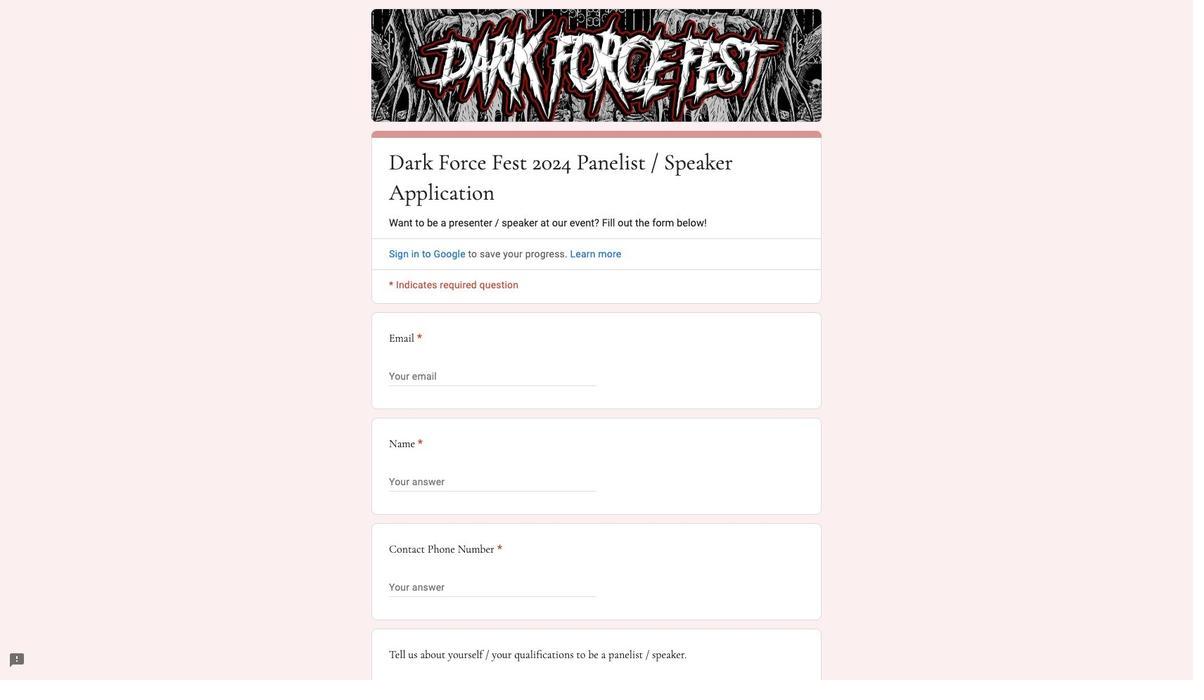 Task type: locate. For each thing, give the bounding box(es) containing it.
1 vertical spatial required question element
[[415, 436, 423, 453]]

2 vertical spatial required question element
[[495, 541, 502, 558]]

0 vertical spatial required question element
[[414, 330, 422, 347]]

Your email email field
[[389, 368, 597, 385]]

heading
[[389, 147, 804, 208], [389, 330, 804, 347], [389, 436, 423, 453], [389, 541, 502, 558]]

list item
[[372, 313, 822, 410]]

None text field
[[389, 474, 597, 491], [389, 579, 597, 596], [389, 474, 597, 491], [389, 579, 597, 596]]

3 heading from the top
[[389, 436, 423, 453]]

required question element
[[414, 330, 422, 347], [415, 436, 423, 453], [495, 541, 502, 558]]

list
[[372, 313, 822, 680]]



Task type: vqa. For each thing, say whether or not it's contained in the screenshot.
Edit
no



Task type: describe. For each thing, give the bounding box(es) containing it.
required question element for third "heading" from the top
[[415, 436, 423, 453]]

2 heading from the top
[[389, 330, 804, 347]]

required question element for fourth "heading" from the top
[[495, 541, 502, 558]]

1 heading from the top
[[389, 147, 804, 208]]

4 heading from the top
[[389, 541, 502, 558]]

report a problem to google image
[[8, 652, 25, 669]]

required question element for 2nd "heading" from the top
[[414, 330, 422, 347]]



